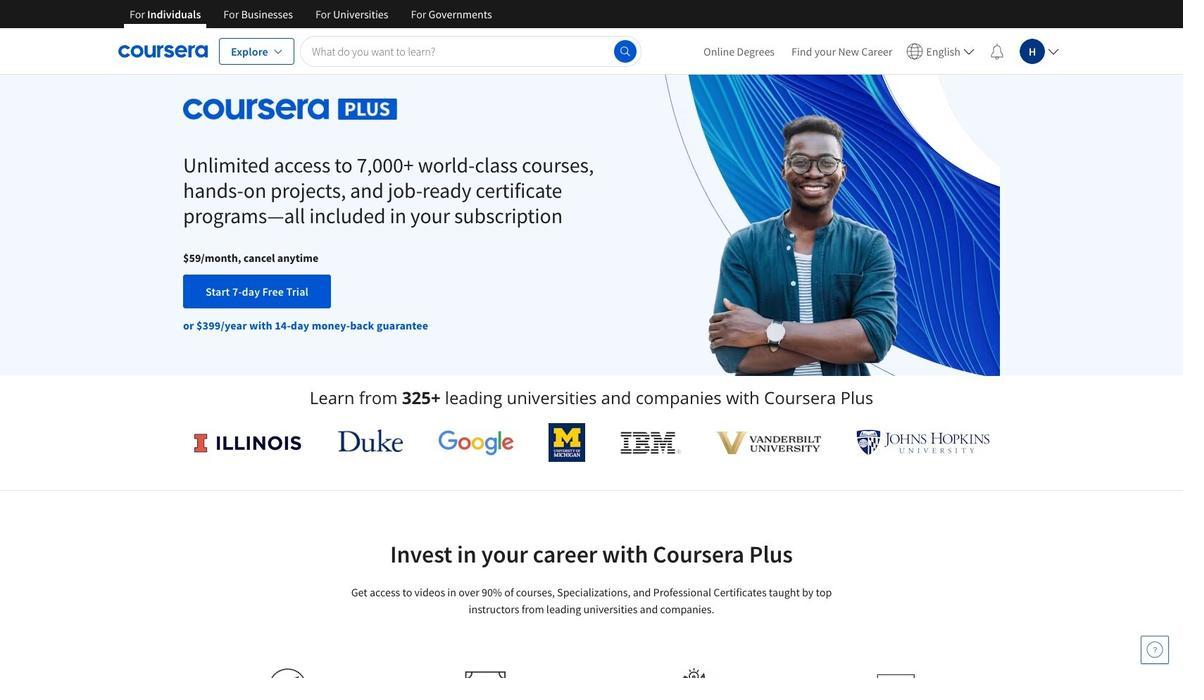 Task type: describe. For each thing, give the bounding box(es) containing it.
university of illinois at urbana-champaign image
[[193, 431, 303, 454]]

vanderbilt image
[[717, 431, 822, 454]]

banner navigation
[[118, 0, 503, 28]]

save money image
[[465, 671, 516, 678]]

unlimited certificates image
[[877, 674, 915, 678]]

What do you want to learn? text field
[[300, 36, 642, 67]]

johns hopkins university image
[[857, 430, 990, 456]]

flexible learning image
[[669, 669, 718, 678]]

coursera plus image
[[183, 99, 398, 120]]



Task type: locate. For each thing, give the bounding box(es) containing it.
university of michigan image
[[549, 423, 586, 462]]

google image
[[438, 430, 514, 456]]

duke university image
[[338, 430, 403, 452]]

learn anything image
[[268, 669, 307, 678]]

coursera image
[[118, 40, 208, 62]]

None search field
[[300, 36, 642, 67]]

menu
[[695, 28, 1065, 74]]

help center image
[[1147, 642, 1164, 659]]

ibm image
[[621, 431, 682, 454]]



Task type: vqa. For each thing, say whether or not it's contained in the screenshot.
Flexible learning image
yes



